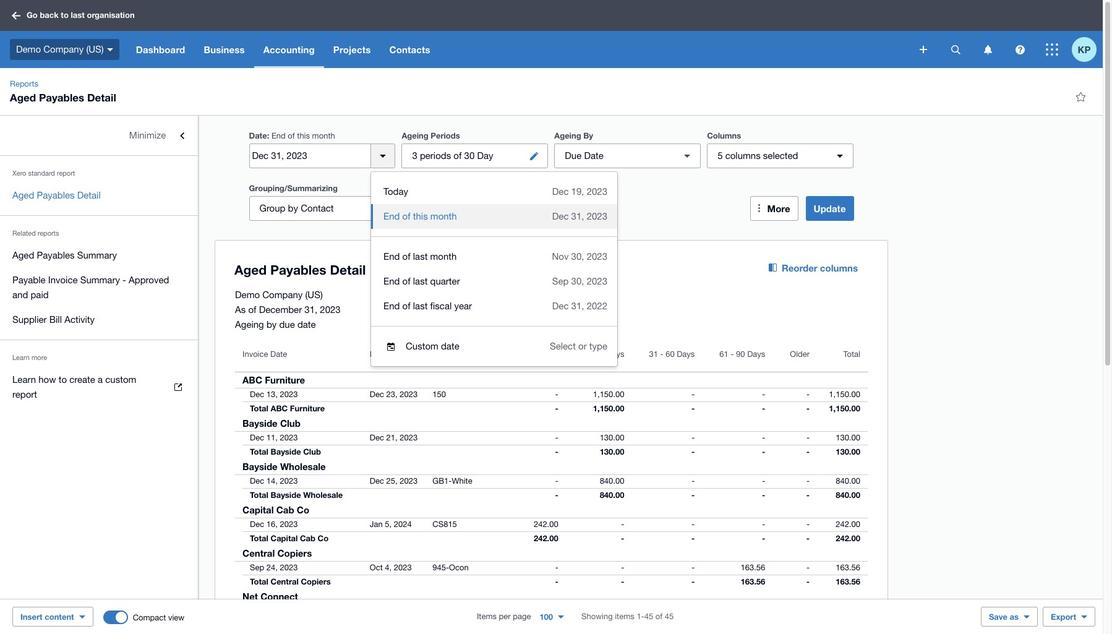 Task type: vqa. For each thing, say whether or not it's contained in the screenshot.


Task type: locate. For each thing, give the bounding box(es) containing it.
0 vertical spatial payables
[[39, 91, 84, 104]]

more button
[[750, 196, 798, 221]]

dec for dec 19, 2023
[[552, 186, 569, 197]]

840.00
[[600, 476, 624, 486], [836, 476, 860, 486], [600, 490, 624, 500], [836, 490, 860, 500]]

1 horizontal spatial (us)
[[305, 289, 323, 300]]

date inside button
[[386, 349, 403, 359]]

total right older
[[843, 349, 860, 359]]

2023 down dec 19, 2023
[[587, 211, 607, 221]]

month up 'end of last month'
[[430, 211, 457, 221]]

dec down dec 19, 2023
[[552, 211, 569, 221]]

month
[[312, 131, 335, 140], [430, 211, 457, 221], [430, 251, 457, 262]]

0 horizontal spatial due date
[[370, 349, 403, 359]]

bayside club
[[243, 418, 301, 429]]

more
[[32, 354, 47, 361]]

dec down sep 30, 2023
[[552, 301, 569, 311]]

1 horizontal spatial abc
[[271, 403, 288, 413]]

1 vertical spatial 30,
[[571, 276, 584, 286]]

svg image inside demo company (us) popup button
[[107, 48, 113, 51]]

svg image
[[1046, 43, 1058, 56], [951, 45, 960, 54], [1015, 45, 1025, 54], [920, 46, 927, 53]]

capital
[[243, 504, 274, 515], [271, 533, 298, 543]]

2023 for dec 13, 2023
[[280, 390, 298, 399]]

1 horizontal spatial 242.00 link
[[828, 518, 868, 531]]

30 inside button
[[464, 150, 475, 161]]

last for end of last month
[[413, 251, 428, 262]]

2 840.00 link from the left
[[828, 475, 868, 487]]

130.00
[[600, 433, 624, 442], [836, 433, 860, 442], [600, 447, 624, 456], [836, 447, 860, 456]]

2 1,150.00 link from the left
[[822, 388, 868, 401]]

invoice date
[[243, 349, 287, 359]]

ageing down as
[[235, 319, 264, 330]]

2023 right 21,
[[400, 433, 418, 442]]

0 vertical spatial learn
[[12, 354, 30, 361]]

summary inside "aged payables summary" link
[[77, 250, 117, 260]]

0 vertical spatial capital
[[243, 504, 274, 515]]

by
[[583, 131, 593, 140]]

1,150.00 link down 1 - 30 days button
[[586, 388, 632, 401]]

150 link
[[425, 388, 453, 401]]

invoice inside payable invoice summary - approved and paid
[[48, 275, 78, 285]]

group containing today
[[371, 172, 617, 366]]

1 vertical spatial this
[[413, 211, 428, 221]]

summary inside payable invoice summary - approved and paid
[[80, 275, 120, 285]]

1 horizontal spatial 163.56 link
[[828, 562, 868, 574]]

0 horizontal spatial this
[[297, 131, 310, 140]]

dec for dec 21, 2023
[[370, 433, 384, 442]]

wholesale down total bayside club
[[280, 461, 326, 472]]

month up the quarter
[[430, 251, 457, 262]]

invoice inside button
[[243, 349, 268, 359]]

sep inside report output element
[[250, 563, 264, 572]]

to inside banner
[[61, 10, 69, 20]]

0 horizontal spatial demo
[[16, 44, 41, 54]]

0 horizontal spatial club
[[280, 418, 301, 429]]

dec left the 14,
[[250, 476, 264, 486]]

0 horizontal spatial 163.56 link
[[733, 562, 773, 574]]

0 vertical spatial by
[[288, 203, 298, 213]]

payables inside reports aged payables detail
[[39, 91, 84, 104]]

0 horizontal spatial 242.00 link
[[526, 518, 566, 531]]

total inside button
[[843, 349, 860, 359]]

learn how to create a custom report link
[[0, 367, 198, 407]]

banner
[[0, 0, 1103, 68]]

of down today
[[402, 211, 410, 221]]

sep left 24, on the bottom left of page
[[250, 563, 264, 572]]

dec
[[552, 186, 569, 197], [552, 211, 569, 221], [552, 301, 569, 311], [250, 390, 264, 399], [370, 390, 384, 399], [250, 433, 264, 442], [370, 433, 384, 442], [250, 476, 264, 486], [370, 476, 384, 486], [250, 520, 264, 529]]

dec 16, 2023
[[250, 520, 298, 529]]

due for due date popup button
[[565, 150, 582, 161]]

company for demo company (us)
[[43, 44, 84, 54]]

cab up central copiers at the bottom of page
[[300, 533, 315, 543]]

aged down the 'related'
[[12, 250, 34, 260]]

4,
[[385, 563, 392, 572]]

1 horizontal spatial company
[[262, 289, 303, 300]]

summary
[[77, 250, 117, 260], [80, 275, 120, 285]]

1 vertical spatial company
[[262, 289, 303, 300]]

2023 for dec 25, 2023
[[400, 476, 418, 486]]

cab up dec 16, 2023
[[276, 504, 294, 515]]

2 horizontal spatial svg image
[[984, 45, 992, 54]]

of up end of last quarter
[[402, 251, 410, 262]]

to right how
[[59, 374, 67, 385]]

16,
[[266, 520, 278, 529]]

1 horizontal spatial columns
[[820, 262, 858, 273]]

1 horizontal spatial due date
[[565, 150, 604, 161]]

date inside button
[[270, 349, 287, 359]]

2023 up 'total capital cab co'
[[280, 520, 298, 529]]

2023 up 2022
[[587, 276, 607, 286]]

invoice down aged payables summary
[[48, 275, 78, 285]]

report output element
[[235, 342, 868, 634]]

copiers down 'total capital cab co'
[[277, 547, 312, 559]]

2 130.00 link from the left
[[828, 432, 868, 444]]

total up net
[[250, 576, 268, 586]]

demo inside popup button
[[16, 44, 41, 54]]

0 horizontal spatial report
[[12, 389, 37, 400]]

0 horizontal spatial svg image
[[12, 11, 20, 19]]

report up aged payables detail
[[57, 169, 75, 177]]

central up connect at the bottom of the page
[[271, 576, 299, 586]]

2023 for dec 31, 2023
[[587, 211, 607, 221]]

(us) for demo company (us)
[[86, 44, 104, 54]]

days inside 61 - 90 days button
[[747, 349, 765, 359]]

company inside popup button
[[43, 44, 84, 54]]

of right periods
[[454, 150, 462, 161]]

company inside demo company (us) as of december 31, 2023 ageing by due date
[[262, 289, 303, 300]]

2023 up sep 30, 2023
[[587, 251, 607, 262]]

1 horizontal spatial 1,150.00 link
[[822, 388, 868, 401]]

dec for dec 25, 2023
[[370, 476, 384, 486]]

(us) for demo company (us) as of december 31, 2023 ageing by due date
[[305, 289, 323, 300]]

1 horizontal spatial 45
[[665, 612, 674, 621]]

1 30, from the top
[[571, 251, 584, 262]]

30 left the day
[[464, 150, 475, 161]]

group
[[259, 203, 285, 213]]

add to favourites image
[[1068, 84, 1093, 109]]

company up 'december'
[[262, 289, 303, 300]]

1 vertical spatial report
[[12, 389, 37, 400]]

1 45 from the left
[[644, 612, 653, 621]]

0 vertical spatial aged
[[10, 91, 36, 104]]

dec 25, 2023 link
[[362, 475, 425, 487]]

0 vertical spatial furniture
[[265, 374, 305, 385]]

learn for learn how to create a custom report
[[12, 374, 36, 385]]

due date inside button
[[370, 349, 403, 359]]

end right :
[[271, 131, 286, 140]]

abc
[[243, 374, 262, 385], [271, 403, 288, 413]]

31, left 2022
[[571, 301, 584, 311]]

club down total abc furniture
[[280, 418, 301, 429]]

30 inside button
[[595, 349, 604, 359]]

2023 right 4,
[[394, 563, 412, 572]]

month for end of this month
[[430, 211, 457, 221]]

learn down learn more
[[12, 374, 36, 385]]

furniture up dec 13, 2023
[[265, 374, 305, 385]]

dec 13, 2023
[[250, 390, 298, 399]]

2023 up total central copiers
[[280, 563, 298, 572]]

2 vertical spatial payables
[[37, 250, 75, 260]]

standard
[[28, 169, 55, 177]]

jan
[[370, 520, 383, 529]]

capital up the dec 16, 2023 link
[[243, 504, 274, 515]]

30 right the 1
[[595, 349, 604, 359]]

0 vertical spatial (us)
[[86, 44, 104, 54]]

dec for dec 14, 2023
[[250, 476, 264, 486]]

163.56
[[741, 563, 765, 572], [836, 563, 860, 572], [741, 576, 765, 586], [836, 576, 860, 586]]

of right :
[[288, 131, 295, 140]]

company down go back to last organisation link
[[43, 44, 84, 54]]

2 horizontal spatial ageing
[[554, 131, 581, 140]]

due date left custom
[[370, 349, 403, 359]]

date right "due"
[[297, 319, 316, 330]]

date
[[297, 319, 316, 330], [441, 341, 459, 351]]

0 vertical spatial to
[[61, 10, 69, 20]]

compact
[[133, 613, 166, 622]]

by inside the group by contact popup button
[[288, 203, 298, 213]]

2023 up total bayside club
[[280, 433, 298, 442]]

2023 for sep 24, 2023
[[280, 563, 298, 572]]

1 horizontal spatial svg image
[[107, 48, 113, 51]]

dec 23, 2023 link
[[362, 388, 425, 401]]

2 vertical spatial month
[[430, 251, 457, 262]]

31, inside demo company (us) as of december 31, 2023 ageing by due date
[[305, 304, 317, 315]]

aged down reports link
[[10, 91, 36, 104]]

0 horizontal spatial by
[[267, 319, 277, 330]]

gb1-
[[433, 476, 452, 486]]

dec for dec 23, 2023
[[370, 390, 384, 399]]

2023 right the 25, at left
[[400, 476, 418, 486]]

45 right items
[[644, 612, 653, 621]]

total abc furniture
[[250, 403, 325, 413]]

club
[[280, 418, 301, 429], [303, 447, 321, 456]]

back
[[40, 10, 59, 20]]

0 vertical spatial due date
[[565, 150, 604, 161]]

demo for demo company (us) as of december 31, 2023 ageing by due date
[[235, 289, 260, 300]]

summary down "aged payables summary" link
[[80, 275, 120, 285]]

aged
[[10, 91, 36, 104], [12, 190, 34, 200], [12, 250, 34, 260]]

of down 'end of last month'
[[402, 276, 410, 286]]

dec for dec 11, 2023
[[250, 433, 264, 442]]

due inside button
[[370, 349, 384, 359]]

total down the dec 16, 2023 link
[[250, 533, 268, 543]]

aged for aged payables detail
[[12, 190, 34, 200]]

due date inside popup button
[[565, 150, 604, 161]]

aged payables detail link
[[0, 183, 198, 208]]

reports
[[10, 79, 38, 88]]

1 vertical spatial due date
[[370, 349, 403, 359]]

of
[[288, 131, 295, 140], [454, 150, 462, 161], [402, 211, 410, 221], [402, 251, 410, 262], [402, 276, 410, 286], [402, 301, 410, 311], [248, 304, 256, 315], [655, 612, 662, 621]]

invoice inside button
[[433, 349, 458, 359]]

dec for dec 16, 2023
[[250, 520, 264, 529]]

summary up payable invoice summary - approved and paid link
[[77, 250, 117, 260]]

date for invoice date button
[[270, 349, 287, 359]]

of inside date : end of this month
[[288, 131, 295, 140]]

2 vertical spatial aged
[[12, 250, 34, 260]]

demo inside demo company (us) as of december 31, 2023 ageing by due date
[[235, 289, 260, 300]]

1 vertical spatial detail
[[77, 190, 101, 200]]

central up the sep 24, 2023 link
[[243, 547, 275, 559]]

total for total central copiers
[[250, 576, 268, 586]]

of down end of last quarter
[[402, 301, 410, 311]]

end up end of last quarter
[[383, 251, 400, 262]]

payables down reports
[[37, 250, 75, 260]]

1 horizontal spatial days
[[677, 349, 695, 359]]

1 learn from the top
[[12, 354, 30, 361]]

945-ocon
[[433, 563, 469, 572]]

1 horizontal spatial 840.00 link
[[828, 475, 868, 487]]

group
[[371, 172, 617, 366]]

date right custom
[[441, 341, 459, 351]]

xero
[[12, 169, 26, 177]]

1-
[[637, 612, 644, 621]]

payables for summary
[[37, 250, 75, 260]]

abc down dec 13, 2023
[[271, 403, 288, 413]]

2 horizontal spatial days
[[747, 349, 765, 359]]

date : end of this month
[[249, 131, 335, 140]]

163.56 link
[[733, 562, 773, 574], [828, 562, 868, 574]]

demo down go
[[16, 44, 41, 54]]

1 horizontal spatial due
[[565, 150, 582, 161]]

date inside list box
[[441, 341, 459, 351]]

1 horizontal spatial club
[[303, 447, 321, 456]]

columns for reorder
[[820, 262, 858, 273]]

1 vertical spatial 54.13
[[604, 620, 624, 630]]

30,
[[571, 251, 584, 262], [571, 276, 584, 286]]

0 horizontal spatial 1,150.00 link
[[586, 388, 632, 401]]

nov 30, 2023
[[552, 251, 607, 262]]

days for 1 - 30 days
[[606, 349, 624, 359]]

detail
[[87, 91, 116, 104], [77, 190, 101, 200]]

30, right nov
[[571, 251, 584, 262]]

total for total
[[843, 349, 860, 359]]

abc up the dec 13, 2023 link
[[243, 374, 262, 385]]

30, for nov
[[571, 251, 584, 262]]

columns inside 'reorder columns' button
[[820, 262, 858, 273]]

this inside list box
[[413, 211, 428, 221]]

net connect
[[243, 591, 298, 602]]

and
[[12, 289, 28, 300]]

due inside popup button
[[565, 150, 582, 161]]

end down 'end of last month'
[[383, 276, 400, 286]]

1 vertical spatial to
[[59, 374, 67, 385]]

aged payables summary
[[12, 250, 117, 260]]

date
[[249, 131, 267, 140], [584, 150, 604, 161], [270, 349, 287, 359], [386, 349, 403, 359]]

payables inside 'link'
[[37, 190, 75, 200]]

1 vertical spatial payables
[[37, 190, 75, 200]]

(us) inside demo company (us) as of december 31, 2023 ageing by due date
[[305, 289, 323, 300]]

update button
[[806, 196, 854, 221]]

0 vertical spatial company
[[43, 44, 84, 54]]

dec for dec 13, 2023
[[250, 390, 264, 399]]

1 horizontal spatial co
[[318, 533, 329, 543]]

white
[[452, 476, 472, 486]]

0 horizontal spatial invoice
[[48, 275, 78, 285]]

1 horizontal spatial cab
[[300, 533, 315, 543]]

0 horizontal spatial company
[[43, 44, 84, 54]]

sep for sep 30, 2023
[[552, 276, 569, 286]]

payables for detail
[[37, 190, 75, 200]]

1 horizontal spatial this
[[413, 211, 428, 221]]

due date down by
[[565, 150, 604, 161]]

insert
[[20, 612, 42, 622]]

date up select end date field
[[249, 131, 267, 140]]

(us) inside popup button
[[86, 44, 104, 54]]

jan 5, 2024 link
[[362, 518, 419, 531]]

1 vertical spatial by
[[267, 319, 277, 330]]

54.13 down 54.13 'link'
[[604, 620, 624, 630]]

days right the 1
[[606, 349, 624, 359]]

0 vertical spatial central
[[243, 547, 275, 559]]

0 vertical spatial summary
[[77, 250, 117, 260]]

0 vertical spatial cab
[[276, 504, 294, 515]]

date inside popup button
[[584, 150, 604, 161]]

days inside 31 - 60 days button
[[677, 349, 695, 359]]

1 vertical spatial copiers
[[301, 576, 331, 586]]

furniture
[[265, 374, 305, 385], [290, 403, 325, 413]]

(us)
[[86, 44, 104, 54], [305, 289, 323, 300]]

0 horizontal spatial co
[[297, 504, 309, 515]]

3 days from the left
[[747, 349, 765, 359]]

due date for due date button
[[370, 349, 403, 359]]

45 right the 1-
[[665, 612, 674, 621]]

14,
[[266, 476, 278, 486]]

1 horizontal spatial demo
[[235, 289, 260, 300]]

last left 'fiscal' at top left
[[413, 301, 428, 311]]

last for end of last quarter
[[413, 276, 428, 286]]

sep down nov
[[552, 276, 569, 286]]

to inside learn how to create a custom report
[[59, 374, 67, 385]]

invoice for invoice reference
[[433, 349, 458, 359]]

1 vertical spatial (us)
[[305, 289, 323, 300]]

242.00 link
[[526, 518, 566, 531], [828, 518, 868, 531]]

0 horizontal spatial columns
[[725, 150, 761, 161]]

61 - 90 days button
[[702, 342, 773, 372]]

1 840.00 link from the left
[[592, 475, 632, 487]]

0 vertical spatial sep
[[552, 276, 569, 286]]

date left custom
[[386, 349, 403, 359]]

by left "due"
[[267, 319, 277, 330]]

detail inside reports aged payables detail
[[87, 91, 116, 104]]

club up bayside wholesale
[[303, 447, 321, 456]]

30
[[464, 150, 475, 161], [595, 349, 604, 359]]

0 horizontal spatial abc
[[243, 374, 262, 385]]

0 vertical spatial wholesale
[[280, 461, 326, 472]]

1 1,150.00 link from the left
[[586, 388, 632, 401]]

date down by
[[584, 150, 604, 161]]

due
[[565, 150, 582, 161], [370, 349, 384, 359]]

1 horizontal spatial sep
[[552, 276, 569, 286]]

2 30, from the top
[[571, 276, 584, 286]]

to for create
[[59, 374, 67, 385]]

this up 'end of last month'
[[413, 211, 428, 221]]

2022
[[587, 301, 607, 311]]

to
[[61, 10, 69, 20], [59, 374, 67, 385]]

1 vertical spatial club
[[303, 447, 321, 456]]

dec left the 19,
[[552, 186, 569, 197]]

0 vertical spatial 30,
[[571, 251, 584, 262]]

due up the dec 23, 2023 on the left bottom of the page
[[370, 349, 384, 359]]

central copiers
[[243, 547, 312, 559]]

0 horizontal spatial cab
[[276, 504, 294, 515]]

61 - 90 days
[[720, 349, 765, 359]]

last down 'end of last month'
[[413, 276, 428, 286]]

of right as
[[248, 304, 256, 315]]

accounting button
[[254, 31, 324, 68]]

invoice left reference
[[433, 349, 458, 359]]

date up abc furniture
[[270, 349, 287, 359]]

ageing for ageing periods
[[402, 131, 428, 140]]

learn inside learn how to create a custom report
[[12, 374, 36, 385]]

dec 14, 2023 link
[[235, 475, 305, 487]]

0 horizontal spatial (us)
[[86, 44, 104, 54]]

1 days from the left
[[606, 349, 624, 359]]

dec left the 25, at left
[[370, 476, 384, 486]]

wholesale
[[280, 461, 326, 472], [303, 490, 343, 500]]

company for demo company (us) as of december 31, 2023 ageing by due date
[[262, 289, 303, 300]]

due down ageing by
[[565, 150, 582, 161]]

payables down reports link
[[39, 91, 84, 104]]

end inside date : end of this month
[[271, 131, 286, 140]]

furniture down dec 13, 2023
[[290, 403, 325, 413]]

0 horizontal spatial 45
[[644, 612, 653, 621]]

1 vertical spatial aged
[[12, 190, 34, 200]]

bayside up bayside wholesale
[[271, 447, 301, 456]]

1 54.13 from the top
[[604, 606, 624, 615]]

dec left 11,
[[250, 433, 264, 442]]

1 vertical spatial abc
[[271, 403, 288, 413]]

1 horizontal spatial date
[[441, 341, 459, 351]]

end for end of last month
[[383, 251, 400, 262]]

1 vertical spatial month
[[430, 211, 457, 221]]

30, down nov 30, 2023
[[571, 276, 584, 286]]

columns
[[725, 150, 761, 161], [820, 262, 858, 273]]

minimize button
[[0, 123, 198, 148]]

related reports
[[12, 229, 59, 237]]

by inside demo company (us) as of december 31, 2023 ageing by due date
[[267, 319, 277, 330]]

ageing left by
[[554, 131, 581, 140]]

0 horizontal spatial 30
[[464, 150, 475, 161]]

1 horizontal spatial 130.00 link
[[828, 432, 868, 444]]

0 vertical spatial month
[[312, 131, 335, 140]]

0 vertical spatial co
[[297, 504, 309, 515]]

1,150.00 link
[[586, 388, 632, 401], [822, 388, 868, 401]]

supplier
[[12, 314, 47, 325]]

0 vertical spatial 54.13
[[604, 606, 624, 615]]

1 vertical spatial learn
[[12, 374, 36, 385]]

31, down the 19,
[[571, 211, 584, 221]]

contact
[[301, 203, 334, 213]]

1 - 30 days button
[[566, 342, 632, 372]]

end down end of last quarter
[[383, 301, 400, 311]]

days right 90
[[747, 349, 765, 359]]

svg image
[[12, 11, 20, 19], [984, 45, 992, 54], [107, 48, 113, 51]]

end
[[271, 131, 286, 140], [383, 211, 400, 221], [383, 251, 400, 262], [383, 276, 400, 286], [383, 301, 400, 311]]

payables
[[39, 91, 84, 104], [37, 190, 75, 200], [37, 250, 75, 260]]

2 days from the left
[[677, 349, 695, 359]]

1 horizontal spatial 30
[[595, 349, 604, 359]]

last up end of last quarter
[[413, 251, 428, 262]]

1 vertical spatial wholesale
[[303, 490, 343, 500]]

total bayside club
[[250, 447, 321, 456]]

list box
[[371, 172, 617, 366]]

1 vertical spatial sep
[[250, 563, 264, 572]]

central
[[243, 547, 275, 559], [271, 576, 299, 586]]

business
[[204, 44, 245, 55]]

0 vertical spatial this
[[297, 131, 310, 140]]

0 vertical spatial 30
[[464, 150, 475, 161]]

aged inside 'link'
[[12, 190, 34, 200]]

list box containing today
[[371, 172, 617, 366]]

days inside 1 - 30 days button
[[606, 349, 624, 359]]

month inside date : end of this month
[[312, 131, 335, 140]]

2 learn from the top
[[12, 374, 36, 385]]

30, for sep
[[571, 276, 584, 286]]

bayside up the dec 11, 2023 link at bottom left
[[243, 418, 278, 429]]

1 horizontal spatial ageing
[[402, 131, 428, 140]]

grouping/summarizing
[[249, 183, 338, 193]]

60
[[666, 349, 675, 359]]

1 horizontal spatial by
[[288, 203, 298, 213]]

2023 up total abc furniture
[[280, 390, 298, 399]]

31, right 'december'
[[305, 304, 317, 315]]

1 horizontal spatial invoice
[[243, 349, 268, 359]]

0 vertical spatial due
[[565, 150, 582, 161]]

0 vertical spatial date
[[297, 319, 316, 330]]

1 vertical spatial columns
[[820, 262, 858, 273]]

this up select end date field
[[297, 131, 310, 140]]

capital up central copiers at the bottom of page
[[271, 533, 298, 543]]

1,150.00 link down total button
[[822, 388, 868, 401]]

sep inside list box
[[552, 276, 569, 286]]

days right 60
[[677, 349, 695, 359]]



Task type: describe. For each thing, give the bounding box(es) containing it.
invoice for invoice date
[[243, 349, 268, 359]]

export button
[[1043, 607, 1095, 627]]

ocon
[[449, 563, 469, 572]]

2023 for dec 16, 2023
[[280, 520, 298, 529]]

61
[[720, 349, 729, 359]]

total capital cab co
[[250, 533, 329, 543]]

5,
[[385, 520, 392, 529]]

2023 inside demo company (us) as of december 31, 2023 ageing by due date
[[320, 304, 341, 315]]

a
[[98, 374, 103, 385]]

due date button
[[362, 342, 425, 372]]

- inside button
[[660, 349, 663, 359]]

aged payables summary link
[[0, 243, 198, 268]]

54.13 inside 'link'
[[604, 606, 624, 615]]

last right back
[[71, 10, 85, 20]]

31, for 2022
[[571, 301, 584, 311]]

dec 16, 2023 link
[[235, 518, 305, 531]]

aged for aged payables summary
[[12, 250, 34, 260]]

dec 14, 2023
[[250, 476, 298, 486]]

2023 for dec 21, 2023
[[400, 433, 418, 442]]

select or type
[[550, 341, 607, 351]]

2 163.56 link from the left
[[828, 562, 868, 574]]

save as
[[989, 612, 1019, 622]]

approved
[[129, 275, 169, 285]]

detail inside 'link'
[[77, 190, 101, 200]]

0 vertical spatial club
[[280, 418, 301, 429]]

custom date
[[406, 341, 459, 351]]

bayside up dec 14, 2023 link
[[243, 461, 278, 472]]

end of last quarter
[[383, 276, 460, 286]]

summary for invoice
[[80, 275, 120, 285]]

2023 for dec 14, 2023
[[280, 476, 298, 486]]

25,
[[386, 476, 397, 486]]

learn for learn more
[[12, 354, 30, 361]]

total for total bayside wholesale
[[250, 490, 268, 500]]

2023 for dec 23, 2023
[[400, 390, 418, 399]]

items
[[615, 612, 634, 621]]

showing
[[581, 612, 613, 621]]

payable invoice summary - approved and paid link
[[0, 268, 198, 307]]

last for end of last fiscal year
[[413, 301, 428, 311]]

compact view
[[133, 613, 184, 622]]

3 periods of 30 day
[[412, 150, 493, 161]]

1 vertical spatial furniture
[[290, 403, 325, 413]]

xero standard report
[[12, 169, 75, 177]]

filter
[[426, 203, 448, 214]]

2023 for sep 30, 2023
[[587, 276, 607, 286]]

2023 for dec 11, 2023
[[280, 433, 298, 442]]

this inside date : end of this month
[[297, 131, 310, 140]]

activity
[[64, 314, 95, 325]]

aged payables detail
[[12, 190, 101, 200]]

svg image inside go back to last organisation link
[[12, 11, 20, 19]]

100 button
[[532, 607, 572, 627]]

date inside demo company (us) as of december 31, 2023 ageing by due date
[[297, 319, 316, 330]]

custom
[[406, 341, 438, 351]]

end for end of last quarter
[[383, 276, 400, 286]]

sep for sep 24, 2023
[[250, 563, 264, 572]]

dec 21, 2023
[[370, 433, 418, 442]]

supplier bill activity
[[12, 314, 95, 325]]

24,
[[266, 563, 278, 572]]

1 242.00 link from the left
[[526, 518, 566, 531]]

type
[[589, 341, 607, 351]]

showing items 1-45 of 45
[[581, 612, 674, 621]]

cs815 link
[[425, 518, 464, 531]]

dec for dec 31, 2023
[[552, 211, 569, 221]]

days for 61 - 90 days
[[747, 349, 765, 359]]

organisation
[[87, 10, 135, 20]]

month for end of last month
[[430, 251, 457, 262]]

bayside up capital cab co
[[271, 490, 301, 500]]

dec for dec 31, 2022
[[552, 301, 569, 311]]

as
[[1010, 612, 1019, 622]]

aged inside reports aged payables detail
[[10, 91, 36, 104]]

as
[[235, 304, 246, 315]]

31 - 60 days
[[649, 349, 695, 359]]

total for total abc furniture
[[250, 403, 268, 413]]

more
[[767, 203, 790, 214]]

list of convenience dates image
[[371, 144, 395, 168]]

december
[[259, 304, 302, 315]]

1 vertical spatial capital
[[271, 533, 298, 543]]

projects button
[[324, 31, 380, 68]]

invoice reference button
[[425, 342, 514, 372]]

columns for 5
[[725, 150, 761, 161]]

create
[[69, 374, 95, 385]]

dec 31, 2023
[[552, 211, 607, 221]]

group by contact
[[259, 203, 334, 213]]

2023 for dec 19, 2023
[[587, 186, 607, 197]]

total central copiers
[[250, 576, 331, 586]]

11,
[[266, 433, 278, 442]]

end for end of last fiscal year
[[383, 301, 400, 311]]

demo company (us) button
[[0, 31, 127, 68]]

1 130.00 link from the left
[[592, 432, 632, 444]]

due for due date button
[[370, 349, 384, 359]]

due date for due date popup button
[[565, 150, 604, 161]]

summary for payables
[[77, 250, 117, 260]]

update
[[814, 203, 846, 214]]

3 periods of 30 day button
[[402, 144, 548, 168]]

of inside button
[[454, 150, 462, 161]]

periods
[[431, 131, 460, 140]]

0 vertical spatial report
[[57, 169, 75, 177]]

items per page
[[477, 612, 531, 621]]

1 vertical spatial central
[[271, 576, 299, 586]]

older button
[[773, 342, 817, 372]]

reference
[[460, 349, 497, 359]]

reports
[[38, 229, 59, 237]]

current button
[[514, 342, 566, 372]]

54.13 link
[[597, 605, 632, 617]]

save as button
[[981, 607, 1038, 627]]

content
[[45, 612, 74, 622]]

per
[[499, 612, 511, 621]]

dashboard link
[[127, 31, 194, 68]]

2023 for nov 30, 2023
[[587, 251, 607, 262]]

2023 for oct 4, 2023
[[394, 563, 412, 572]]

1 163.56 link from the left
[[733, 562, 773, 574]]

date for due date button
[[386, 349, 403, 359]]

end of last month
[[383, 251, 457, 262]]

total for total capital cab co
[[250, 533, 268, 543]]

Select end date field
[[250, 144, 371, 168]]

date for due date popup button
[[584, 150, 604, 161]]

sep 30, 2023
[[552, 276, 607, 286]]

columns
[[707, 131, 741, 140]]

demo company (us)
[[16, 44, 104, 54]]

kp
[[1078, 44, 1091, 55]]

31, for 2023
[[571, 211, 584, 221]]

to for last
[[61, 10, 69, 20]]

0 vertical spatial abc
[[243, 374, 262, 385]]

dec 11, 2023 link
[[235, 432, 305, 444]]

projects
[[333, 44, 371, 55]]

945-ocon link
[[425, 562, 476, 574]]

or
[[578, 341, 587, 351]]

items
[[477, 612, 497, 621]]

insert content
[[20, 612, 74, 622]]

21,
[[386, 433, 397, 442]]

945-
[[433, 563, 449, 572]]

0 vertical spatial copiers
[[277, 547, 312, 559]]

- inside payable invoice summary - approved and paid
[[123, 275, 126, 285]]

total bayside wholesale
[[250, 490, 343, 500]]

reports link
[[5, 78, 43, 90]]

2 54.13 from the top
[[604, 620, 624, 630]]

total for total bayside club
[[250, 447, 268, 456]]

banner containing kp
[[0, 0, 1103, 68]]

report inside learn how to create a custom report
[[12, 389, 37, 400]]

days for 31 - 60 days
[[677, 349, 695, 359]]

of right the 1-
[[655, 612, 662, 621]]

1 vertical spatial co
[[318, 533, 329, 543]]

3
[[412, 150, 417, 161]]

total button
[[817, 342, 868, 372]]

1 vertical spatial cab
[[300, 533, 315, 543]]

dec 13, 2023 link
[[235, 388, 305, 401]]

gb1-white
[[433, 476, 472, 486]]

demo for demo company (us)
[[16, 44, 41, 54]]

2 242.00 link from the left
[[828, 518, 868, 531]]

2 45 from the left
[[665, 612, 674, 621]]

end for end of this month
[[383, 211, 400, 221]]

payable invoice summary - approved and paid
[[12, 275, 169, 300]]

Report title field
[[231, 256, 739, 285]]

older
[[790, 349, 810, 359]]

accounting
[[263, 44, 315, 55]]

ageing inside demo company (us) as of december 31, 2023 ageing by due date
[[235, 319, 264, 330]]

of inside demo company (us) as of december 31, 2023 ageing by due date
[[248, 304, 256, 315]]

oct
[[370, 563, 383, 572]]

business button
[[194, 31, 254, 68]]

23,
[[386, 390, 397, 399]]

ageing for ageing by
[[554, 131, 581, 140]]



